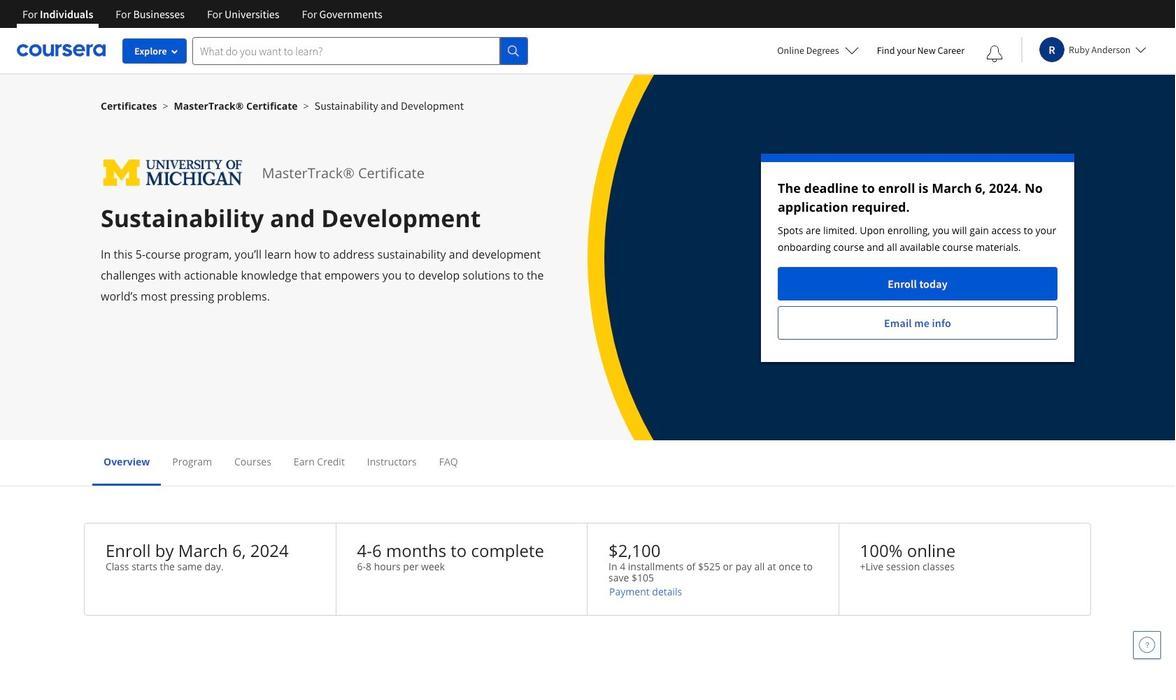Task type: locate. For each thing, give the bounding box(es) containing it.
None search field
[[192, 37, 528, 65]]

university of michigan image
[[101, 154, 245, 192]]

help center image
[[1139, 638, 1156, 654]]

coursera image
[[17, 39, 106, 62]]

status
[[761, 154, 1075, 363]]



Task type: describe. For each thing, give the bounding box(es) containing it.
certificate menu element
[[92, 441, 1083, 486]]

What do you want to learn? text field
[[192, 37, 500, 65]]

banner navigation
[[11, 0, 394, 28]]



